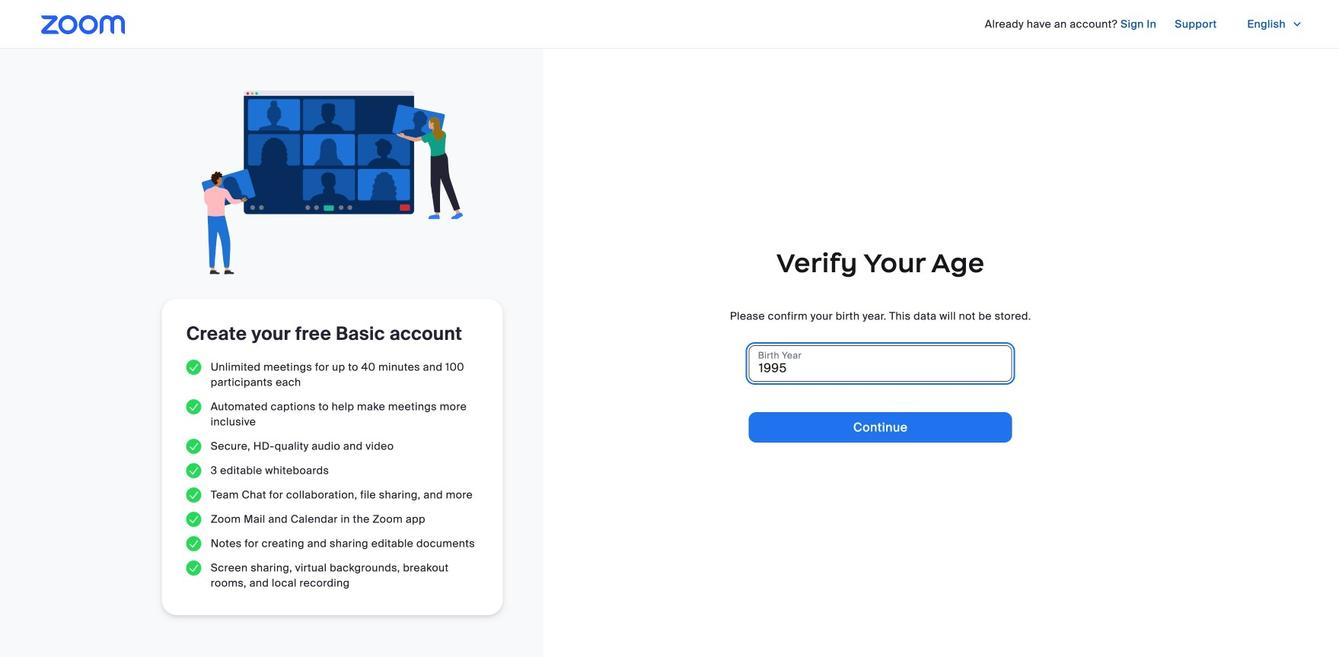 Task type: locate. For each thing, give the bounding box(es) containing it.
Birth Year text field
[[749, 346, 1012, 382]]

down image
[[1292, 17, 1303, 32]]



Task type: describe. For each thing, give the bounding box(es) containing it.
zoom logo image
[[41, 15, 125, 34]]

zoom sign up banner image image
[[202, 91, 463, 275]]



Task type: vqa. For each thing, say whether or not it's contained in the screenshot.
Birth Year text field
yes



